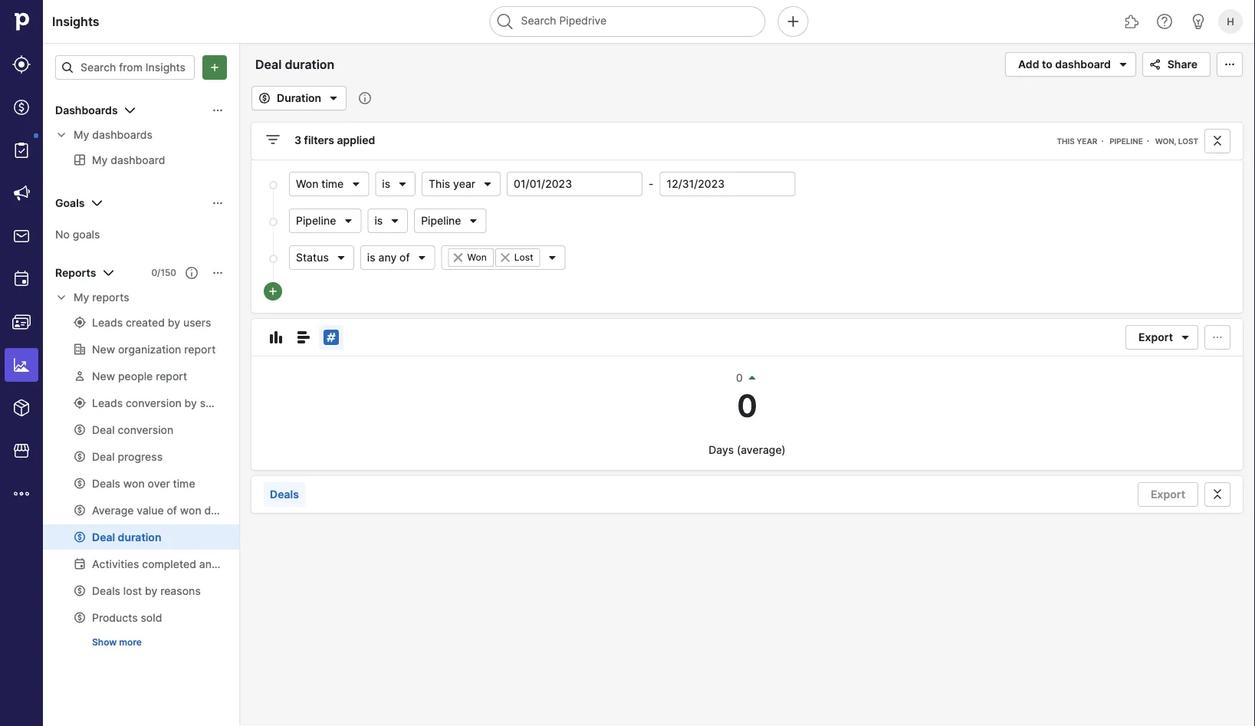 Task type: vqa. For each thing, say whether or not it's contained in the screenshot.
Leads Image
yes



Task type: locate. For each thing, give the bounding box(es) containing it.
goals button
[[43, 191, 239, 215]]

pipeline
[[1110, 136, 1143, 146], [296, 214, 336, 227], [421, 214, 461, 227]]

won right of
[[467, 252, 487, 263]]

menu item
[[0, 343, 43, 386]]

-
[[649, 177, 654, 191]]

dashboards down dashboards button
[[92, 128, 152, 141]]

lost
[[1178, 136, 1198, 146], [514, 252, 533, 263]]

0 down color positive image
[[737, 387, 757, 424]]

my for my dashboards
[[74, 128, 89, 141]]

color secondary image
[[55, 291, 67, 304]]

0 horizontal spatial this year
[[429, 177, 475, 191]]

1 horizontal spatial this
[[1057, 136, 1075, 146]]

won inside popup button
[[296, 177, 319, 191]]

pipeline for second pipeline popup button from the right
[[296, 214, 336, 227]]

color primary image inside the won time popup button
[[350, 178, 362, 190]]

0 vertical spatial is field
[[375, 172, 416, 196]]

my
[[74, 128, 89, 141], [74, 291, 89, 304]]

0 horizontal spatial lost
[[514, 252, 533, 263]]

1 my from the top
[[74, 128, 89, 141]]

none field containing won
[[441, 245, 565, 270]]

goals
[[55, 197, 85, 210], [73, 228, 100, 241]]

0 horizontal spatial pipeline field
[[289, 209, 361, 233]]

0 vertical spatial goals
[[55, 197, 85, 210]]

0 horizontal spatial year
[[453, 177, 475, 191]]

reports up color secondary icon
[[55, 266, 96, 279]]

1 vertical spatial this
[[429, 177, 450, 191]]

pipeline field down this year popup button
[[414, 209, 487, 233]]

is
[[382, 177, 390, 191], [374, 214, 383, 227], [367, 251, 375, 264]]

is right the time
[[382, 177, 390, 191]]

is button for pipeline
[[368, 209, 408, 233]]

quick add image
[[784, 12, 802, 31]]

1 pipeline button from the left
[[289, 209, 361, 233]]

0 horizontal spatial won
[[296, 177, 319, 191]]

None field
[[441, 245, 565, 270]]

2 mm/dd/yyyy text field from the left
[[660, 172, 796, 196]]

contacts image
[[12, 313, 31, 331]]

is left "any"
[[367, 251, 375, 264]]

reports
[[55, 266, 96, 279], [92, 291, 129, 304]]

color primary inverted image
[[205, 61, 224, 74]]

0 left color positive image
[[736, 371, 743, 384]]

sales assistant image
[[1189, 12, 1208, 31]]

color primary image
[[1114, 55, 1132, 74], [350, 178, 362, 190], [482, 178, 494, 190], [88, 194, 106, 212], [212, 197, 224, 209], [335, 251, 347, 264], [416, 251, 428, 264], [452, 251, 464, 264], [546, 251, 559, 264], [212, 267, 224, 279], [322, 328, 340, 347], [1176, 331, 1195, 343]]

1 horizontal spatial year
[[1077, 136, 1097, 146]]

is field
[[375, 172, 416, 196], [368, 209, 408, 233]]

dashboards inside dashboards button
[[55, 104, 118, 117]]

won time
[[296, 177, 344, 191]]

color secondary image
[[55, 129, 67, 141]]

color primary inverted image
[[267, 285, 279, 297]]

is button down applied
[[375, 172, 416, 196]]

pipeline down this year popup button
[[421, 214, 461, 227]]

is any of button
[[360, 245, 435, 270]]

1 horizontal spatial won
[[467, 252, 487, 263]]

1 vertical spatial is
[[374, 214, 383, 227]]

1 vertical spatial is button
[[368, 209, 408, 233]]

menu
[[0, 0, 43, 726]]

Won time field
[[289, 172, 369, 196]]

Deal duration field
[[251, 54, 357, 74]]

sales inbox image
[[12, 227, 31, 245]]

color primary image
[[1146, 58, 1164, 71], [1221, 58, 1239, 71], [61, 61, 74, 74], [324, 89, 343, 107], [255, 92, 274, 104], [121, 101, 139, 120], [212, 104, 224, 117], [264, 130, 282, 149], [1208, 135, 1227, 147], [396, 178, 409, 190], [342, 215, 354, 227], [389, 215, 401, 227], [467, 215, 480, 227], [499, 251, 511, 264], [99, 264, 118, 282], [186, 267, 198, 279], [267, 328, 285, 347], [294, 328, 313, 347], [1208, 331, 1227, 343], [1208, 488, 1227, 501]]

1 vertical spatial this year
[[429, 177, 475, 191]]

is up "any"
[[374, 214, 383, 227]]

1 horizontal spatial mm/dd/yyyy text field
[[660, 172, 796, 196]]

this year inside this year popup button
[[429, 177, 475, 191]]

1 vertical spatial dashboards
[[92, 128, 152, 141]]

1 horizontal spatial pipeline field
[[414, 209, 487, 233]]

goals right no
[[73, 228, 100, 241]]

Search from Insights text field
[[55, 55, 195, 80]]

this year button
[[422, 172, 501, 196]]

won left the time
[[296, 177, 319, 191]]

2 pipeline button from the left
[[414, 209, 487, 233]]

export
[[1139, 331, 1173, 344], [1151, 488, 1185, 501]]

1 vertical spatial goals
[[73, 228, 100, 241]]

goals up no
[[55, 197, 85, 210]]

0 horizontal spatial pipeline button
[[289, 209, 361, 233]]

color primary image inside add to dashboard button
[[1114, 55, 1132, 74]]

2 my from the top
[[74, 291, 89, 304]]

0 vertical spatial my
[[74, 128, 89, 141]]

is field down applied
[[375, 172, 416, 196]]

show more button
[[86, 633, 148, 652]]

2 vertical spatial is
[[367, 251, 375, 264]]

0 vertical spatial this year
[[1057, 136, 1097, 146]]

duration
[[277, 92, 321, 105]]

Pipeline field
[[289, 209, 361, 233], [414, 209, 487, 233]]

days
[[709, 443, 734, 456]]

my for my reports
[[74, 291, 89, 304]]

1 vertical spatial reports
[[92, 291, 129, 304]]

0 horizontal spatial pipeline
[[296, 214, 336, 227]]

won inside "field"
[[467, 252, 487, 263]]

this
[[1057, 136, 1075, 146], [429, 177, 450, 191]]

is button up "any"
[[368, 209, 408, 233]]

color primary image inside is any of popup button
[[416, 251, 428, 264]]

1 vertical spatial year
[[453, 177, 475, 191]]

1 horizontal spatial pipeline button
[[414, 209, 487, 233]]

add
[[1018, 58, 1039, 71]]

pipeline field up status popup button
[[289, 209, 361, 233]]

is button
[[375, 172, 416, 196], [368, 209, 408, 233]]

is inside field
[[367, 251, 375, 264]]

my right color secondary image at left top
[[74, 128, 89, 141]]

is for won time
[[382, 177, 390, 191]]

dashboards
[[55, 104, 118, 117], [92, 128, 152, 141]]

dashboard
[[1055, 58, 1111, 71]]

1 vertical spatial lost
[[514, 252, 533, 263]]

0
[[736, 371, 743, 384], [737, 387, 757, 424]]

1 horizontal spatial pipeline
[[421, 214, 461, 227]]

0 vertical spatial is button
[[375, 172, 416, 196]]

filters
[[304, 134, 334, 147]]

1 vertical spatial is field
[[368, 209, 408, 233]]

duration button
[[251, 86, 347, 110]]

days (average)
[[709, 443, 786, 456]]

0 vertical spatial dashboards
[[55, 104, 118, 117]]

0 vertical spatial is
[[382, 177, 390, 191]]

is field for pipeline
[[368, 209, 408, 233]]

pipeline up status
[[296, 214, 336, 227]]

pipeline button down this year popup button
[[414, 209, 487, 233]]

0 vertical spatial lost
[[1178, 136, 1198, 146]]

MM/DD/YYYY text field
[[507, 172, 643, 196], [660, 172, 796, 196]]

status button
[[289, 245, 354, 270]]

year
[[1077, 136, 1097, 146], [453, 177, 475, 191]]

1 vertical spatial export button
[[1138, 482, 1198, 507]]

pipeline left won,
[[1110, 136, 1143, 146]]

home image
[[10, 10, 33, 33]]

pipeline button up status popup button
[[289, 209, 361, 233]]

0 horizontal spatial this
[[429, 177, 450, 191]]

1 horizontal spatial this year
[[1057, 136, 1097, 146]]

more image
[[12, 485, 31, 503]]

applied
[[337, 134, 375, 147]]

0 horizontal spatial mm/dd/yyyy text field
[[507, 172, 643, 196]]

products image
[[12, 399, 31, 417]]

This year field
[[422, 172, 501, 196]]

info image
[[359, 92, 371, 104]]

0 vertical spatial won
[[296, 177, 319, 191]]

insights
[[52, 14, 99, 29]]

status
[[296, 251, 329, 264]]

this year
[[1057, 136, 1097, 146], [429, 177, 475, 191]]

pipeline button
[[289, 209, 361, 233], [414, 209, 487, 233]]

won for won time
[[296, 177, 319, 191]]

h
[[1227, 15, 1234, 27]]

dashboards up color secondary image at left top
[[55, 104, 118, 117]]

reports right color secondary icon
[[92, 291, 129, 304]]

time
[[321, 177, 344, 191]]

share button
[[1142, 52, 1211, 77]]

1 vertical spatial my
[[74, 291, 89, 304]]

campaigns image
[[12, 184, 31, 202]]

1 mm/dd/yyyy text field from the left
[[507, 172, 643, 196]]

pipeline for 2nd pipeline popup button
[[421, 214, 461, 227]]

is field up "any"
[[368, 209, 408, 233]]

any
[[378, 251, 397, 264]]

export button
[[1126, 325, 1198, 350], [1138, 482, 1198, 507]]

h button
[[1215, 6, 1246, 37]]

(average)
[[737, 443, 786, 456]]

my right color secondary icon
[[74, 291, 89, 304]]

mm/dd/yyyy text field right the -
[[660, 172, 796, 196]]

0/150
[[151, 267, 176, 278]]

mm/dd/yyyy text field left the -
[[507, 172, 643, 196]]

1 vertical spatial won
[[467, 252, 487, 263]]

insights image
[[12, 356, 31, 374]]

won
[[296, 177, 319, 191], [467, 252, 487, 263]]

no goals
[[55, 228, 100, 241]]



Task type: describe. For each thing, give the bounding box(es) containing it.
quick help image
[[1155, 12, 1174, 31]]

0 vertical spatial export
[[1139, 331, 1173, 344]]

color primary image inside this year popup button
[[482, 178, 494, 190]]

1 vertical spatial 0
[[737, 387, 757, 424]]

share
[[1167, 58, 1198, 71]]

won,
[[1155, 136, 1176, 146]]

show
[[92, 637, 117, 648]]

is any of
[[367, 251, 410, 264]]

0 vertical spatial reports
[[55, 266, 96, 279]]

color undefined image
[[12, 141, 31, 159]]

deals
[[270, 488, 299, 501]]

dashboards button
[[43, 98, 239, 123]]

is field for this year
[[375, 172, 416, 196]]

add to dashboard
[[1018, 58, 1111, 71]]

marketplace image
[[12, 442, 31, 460]]

won time button
[[289, 172, 369, 196]]

1 pipeline field from the left
[[289, 209, 361, 233]]

2 pipeline field from the left
[[414, 209, 487, 233]]

color positive image
[[746, 372, 758, 384]]

won, lost
[[1155, 136, 1198, 146]]

is any of field
[[360, 245, 435, 270]]

0 vertical spatial 0
[[736, 371, 743, 384]]

0 vertical spatial this
[[1057, 136, 1075, 146]]

Search Pipedrive field
[[490, 6, 766, 37]]

deals button
[[264, 482, 305, 507]]

1 horizontal spatial lost
[[1178, 136, 1198, 146]]

this inside popup button
[[429, 177, 450, 191]]

my reports
[[74, 291, 129, 304]]

color primary image inside share button
[[1146, 58, 1164, 71]]

color primary image inside status popup button
[[335, 251, 347, 264]]

color primary image inside "field"
[[499, 251, 511, 264]]

won for won
[[467, 252, 487, 263]]

1 vertical spatial export
[[1151, 488, 1185, 501]]

my dashboards
[[74, 128, 152, 141]]

2 horizontal spatial pipeline
[[1110, 136, 1143, 146]]

of
[[400, 251, 410, 264]]

show more
[[92, 637, 142, 648]]

goals inside button
[[55, 197, 85, 210]]

no
[[55, 228, 70, 241]]

deals image
[[12, 98, 31, 117]]

leads image
[[12, 55, 31, 74]]

3 filters applied
[[294, 134, 375, 147]]

activities image
[[12, 270, 31, 288]]

more
[[119, 637, 142, 648]]

3
[[294, 134, 301, 147]]

is button for this year
[[375, 172, 416, 196]]

add to dashboard button
[[1005, 52, 1136, 77]]

is for pipeline
[[374, 214, 383, 227]]

lost inside "field"
[[514, 252, 533, 263]]

to
[[1042, 58, 1052, 71]]

0 vertical spatial year
[[1077, 136, 1097, 146]]

year inside popup button
[[453, 177, 475, 191]]

0 vertical spatial export button
[[1126, 325, 1198, 350]]

Status field
[[289, 245, 354, 270]]



